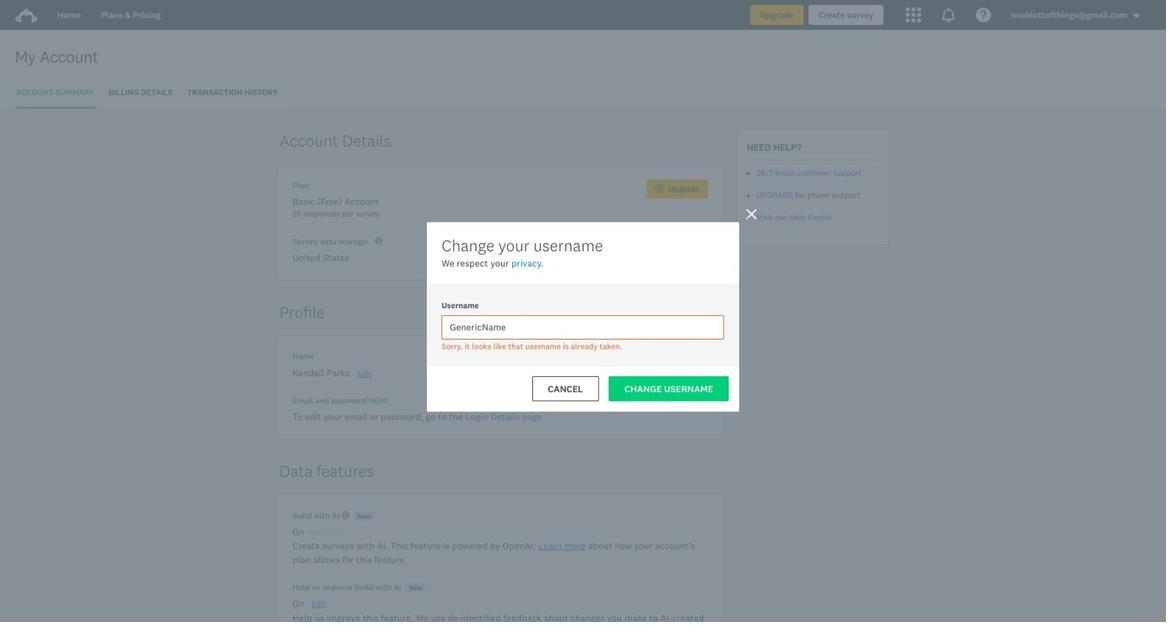 Task type: vqa. For each thing, say whether or not it's contained in the screenshot.
1st Products Icon from left
yes



Task type: locate. For each thing, give the bounding box(es) containing it.
help icon image
[[977, 8, 992, 23]]

0 horizontal spatial products icon image
[[907, 8, 922, 23]]

None text field
[[442, 315, 725, 340]]

products icon image
[[907, 8, 922, 23], [942, 8, 957, 23]]

1 horizontal spatial products icon image
[[942, 8, 957, 23]]



Task type: describe. For each thing, give the bounding box(es) containing it.
2 products icon image from the left
[[942, 8, 957, 23]]

surveymonkey logo image
[[15, 8, 38, 23]]

1 products icon image from the left
[[907, 8, 922, 23]]



